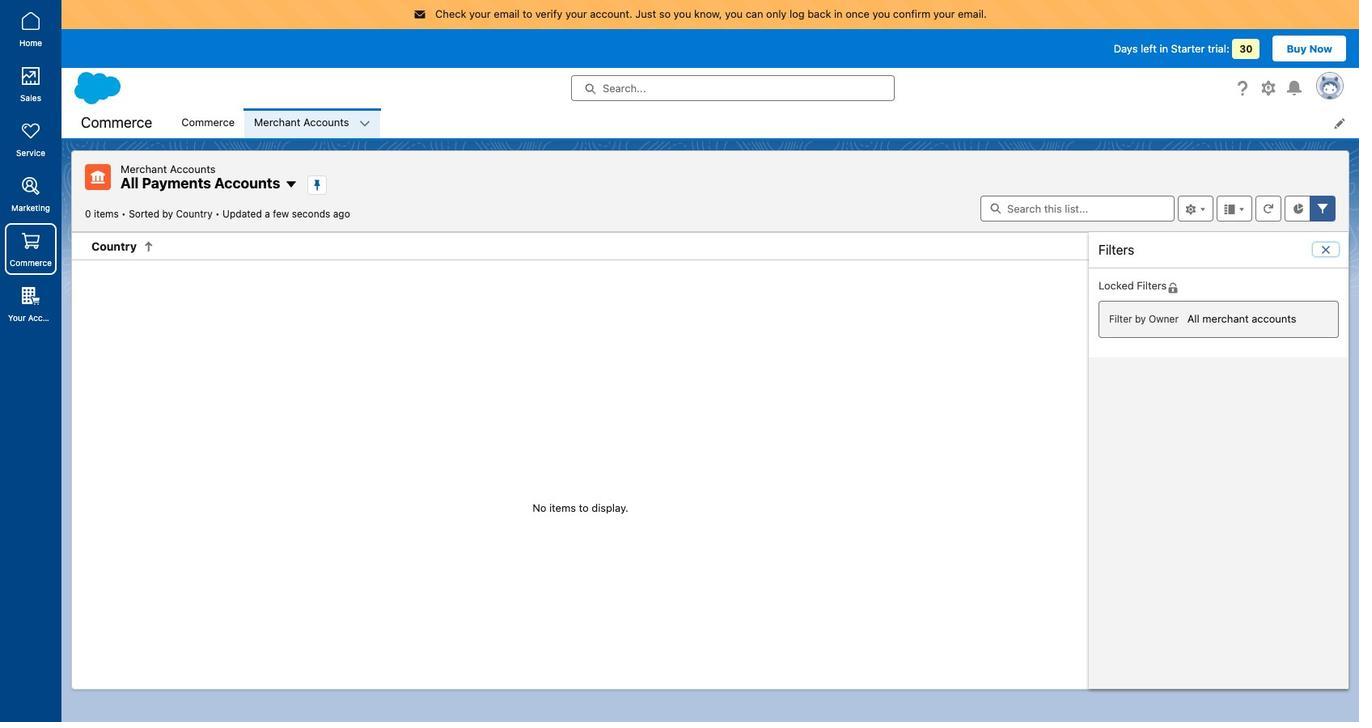Task type: vqa. For each thing, say whether or not it's contained in the screenshot.
1st YOU
yes



Task type: locate. For each thing, give the bounding box(es) containing it.
your left email
[[469, 7, 491, 20]]

confirm
[[893, 7, 931, 20]]

3 you from the left
[[873, 7, 890, 20]]

1 horizontal spatial commerce link
[[172, 108, 244, 138]]

0 horizontal spatial merchant accounts
[[121, 162, 216, 175]]

merchant accounts up all payments accounts status
[[121, 162, 216, 175]]

items right no
[[549, 502, 576, 515]]

country down sorted
[[91, 239, 137, 253]]

all up sorted
[[121, 174, 139, 191]]

1 vertical spatial items
[[549, 502, 576, 515]]

• left sorted
[[121, 208, 126, 220]]

to left display.
[[579, 502, 589, 515]]

a
[[265, 208, 270, 220]]

your right verify
[[566, 7, 587, 20]]

country
[[176, 208, 213, 220], [91, 239, 137, 253]]

merchant accounts
[[254, 116, 349, 129], [121, 162, 216, 175]]

search...
[[603, 81, 646, 94]]

merchant accounts list item
[[244, 108, 380, 138]]

1 vertical spatial in
[[1160, 42, 1169, 55]]

sales
[[20, 93, 41, 103]]

0 vertical spatial by
[[162, 208, 173, 220]]

1 horizontal spatial you
[[725, 7, 743, 20]]

1 horizontal spatial •
[[215, 208, 220, 220]]

all
[[121, 174, 139, 191], [1188, 312, 1200, 325]]

1 vertical spatial filters
[[1137, 279, 1167, 292]]

1 vertical spatial all
[[1188, 312, 1200, 325]]

items for no
[[549, 502, 576, 515]]

0 horizontal spatial all
[[121, 174, 139, 191]]

• left updated
[[215, 208, 220, 220]]

•
[[121, 208, 126, 220], [215, 208, 220, 220]]

3 your from the left
[[934, 7, 955, 20]]

once
[[846, 7, 870, 20]]

in
[[834, 7, 843, 20], [1160, 42, 1169, 55]]

1 horizontal spatial to
[[579, 502, 589, 515]]

left
[[1141, 42, 1157, 55]]

buy now button
[[1273, 35, 1347, 61]]

0 horizontal spatial you
[[674, 7, 692, 20]]

items
[[94, 208, 119, 220], [549, 502, 576, 515]]

check your email to verify your account. just so you know, you can only log back in once you confirm your email.
[[436, 7, 987, 20]]

1 horizontal spatial all
[[1188, 312, 1200, 325]]

1 horizontal spatial items
[[549, 502, 576, 515]]

1 horizontal spatial filters
[[1137, 279, 1167, 292]]

0 vertical spatial merchant accounts
[[254, 116, 349, 129]]

starter
[[1172, 42, 1205, 55]]

all payments accounts
[[121, 174, 280, 191]]

in right 'back'
[[834, 7, 843, 20]]

0 vertical spatial items
[[94, 208, 119, 220]]

all payments accounts status
[[85, 208, 223, 220]]

30
[[1240, 42, 1253, 55]]

0 horizontal spatial items
[[94, 208, 119, 220]]

accounts
[[1252, 312, 1297, 325]]

you right once
[[873, 7, 890, 20]]

1 vertical spatial text default image
[[143, 241, 155, 252]]

0 vertical spatial merchant
[[254, 116, 301, 129]]

your
[[469, 7, 491, 20], [566, 7, 587, 20], [934, 7, 955, 20]]

1 vertical spatial merchant
[[121, 162, 167, 175]]

locked filters
[[1099, 279, 1167, 292]]

1 vertical spatial country
[[91, 239, 137, 253]]

email.
[[958, 7, 987, 20]]

verify
[[535, 7, 563, 20]]

1 horizontal spatial by
[[1135, 313, 1146, 325]]

1 horizontal spatial merchant
[[254, 116, 301, 129]]

2 horizontal spatial commerce
[[181, 116, 235, 129]]

2 you from the left
[[725, 7, 743, 20]]

display.
[[592, 502, 629, 515]]

buy now
[[1287, 42, 1333, 55]]

1 vertical spatial to
[[579, 502, 589, 515]]

0 horizontal spatial merchant
[[121, 162, 167, 175]]

commerce link down marketing
[[5, 223, 57, 275]]

1 vertical spatial commerce link
[[5, 223, 57, 275]]

0 vertical spatial to
[[523, 7, 533, 20]]

updated
[[223, 208, 262, 220]]

1 you from the left
[[674, 7, 692, 20]]

days left in starter trial: 30
[[1114, 42, 1253, 55]]

filter
[[1110, 313, 1133, 325]]

1 horizontal spatial merchant accounts
[[254, 116, 349, 129]]

text default image up few
[[285, 178, 298, 191]]

so
[[659, 7, 671, 20]]

merchant accounts left text default image
[[254, 116, 349, 129]]

2 horizontal spatial you
[[873, 7, 890, 20]]

just
[[636, 7, 656, 20]]

1 • from the left
[[121, 208, 126, 220]]

to
[[523, 7, 533, 20], [579, 502, 589, 515]]

you left can
[[725, 7, 743, 20]]

in right left
[[1160, 42, 1169, 55]]

all merchant accounts
[[1188, 312, 1297, 325]]

0 vertical spatial all
[[121, 174, 139, 191]]

by
[[162, 208, 173, 220], [1135, 313, 1146, 325]]

your left email.
[[934, 7, 955, 20]]

filters up filter by owner at top
[[1137, 279, 1167, 292]]

trial:
[[1208, 42, 1230, 55]]

log
[[790, 7, 805, 20]]

1 horizontal spatial in
[[1160, 42, 1169, 55]]

merchant
[[254, 116, 301, 129], [121, 162, 167, 175]]

text default image
[[285, 178, 298, 191], [143, 241, 155, 252]]

no
[[533, 502, 547, 515]]

you
[[674, 7, 692, 20], [725, 7, 743, 20], [873, 7, 890, 20]]

service
[[16, 148, 45, 158]]

check
[[436, 7, 467, 20]]

by right filter
[[1135, 313, 1146, 325]]

filters up locked
[[1099, 242, 1135, 257]]

few
[[273, 208, 289, 220]]

filters
[[1099, 242, 1135, 257], [1137, 279, 1167, 292]]

1 horizontal spatial country
[[176, 208, 213, 220]]

1 horizontal spatial your
[[566, 7, 587, 20]]

commerce
[[81, 114, 152, 131], [181, 116, 235, 129], [10, 258, 52, 268]]

commerce link up all payments accounts
[[172, 108, 244, 138]]

by right sorted
[[162, 208, 173, 220]]

all right owner
[[1188, 312, 1200, 325]]

2 horizontal spatial your
[[934, 7, 955, 20]]

items right 0
[[94, 208, 119, 220]]

only
[[766, 7, 787, 20]]

accounts up 0 items • sorted by country • updated a few seconds ago
[[170, 162, 216, 175]]

your
[[8, 313, 26, 323]]

0 horizontal spatial filters
[[1099, 242, 1135, 257]]

list containing commerce
[[172, 108, 1360, 138]]

accounts left text default image
[[303, 116, 349, 129]]

list
[[172, 108, 1360, 138]]

1 vertical spatial by
[[1135, 313, 1146, 325]]

to right email
[[523, 7, 533, 20]]

0 horizontal spatial text default image
[[143, 241, 155, 252]]

0 horizontal spatial in
[[834, 7, 843, 20]]

country down all payments accounts
[[176, 208, 213, 220]]

your account
[[8, 313, 60, 323]]

0 vertical spatial commerce link
[[172, 108, 244, 138]]

accounts
[[303, 116, 349, 129], [170, 162, 216, 175], [215, 174, 280, 191]]

you right "so"
[[674, 7, 692, 20]]

0 vertical spatial text default image
[[285, 178, 298, 191]]

now
[[1310, 42, 1333, 55]]

no items to display.
[[533, 502, 629, 515]]

home
[[19, 38, 42, 48]]

0 vertical spatial in
[[834, 7, 843, 20]]

0 horizontal spatial •
[[121, 208, 126, 220]]

text default image down sorted
[[143, 241, 155, 252]]

commerce link
[[172, 108, 244, 138], [5, 223, 57, 275]]

0 horizontal spatial your
[[469, 7, 491, 20]]



Task type: describe. For each thing, give the bounding box(es) containing it.
days
[[1114, 42, 1138, 55]]

1 your from the left
[[469, 7, 491, 20]]

0 vertical spatial country
[[176, 208, 213, 220]]

buy
[[1287, 42, 1307, 55]]

1 horizontal spatial commerce
[[81, 114, 152, 131]]

Search All Payments Accounts list view. search field
[[981, 195, 1175, 221]]

merchant
[[1203, 312, 1249, 325]]

email
[[494, 7, 520, 20]]

1 vertical spatial merchant accounts
[[121, 162, 216, 175]]

sales link
[[5, 58, 57, 110]]

to inside all payments accounts|merchant accounts|list view element
[[579, 502, 589, 515]]

marketing
[[11, 203, 50, 213]]

filter by owner
[[1110, 313, 1179, 325]]

2 • from the left
[[215, 208, 220, 220]]

payments
[[142, 174, 211, 191]]

2 your from the left
[[566, 7, 587, 20]]

accounts up updated
[[215, 174, 280, 191]]

0 horizontal spatial commerce
[[10, 258, 52, 268]]

0 items • sorted by country • updated a few seconds ago
[[85, 208, 350, 220]]

home link
[[5, 3, 57, 55]]

can
[[746, 7, 764, 20]]

accounts inside list item
[[303, 116, 349, 129]]

account.
[[590, 7, 633, 20]]

seconds
[[292, 208, 330, 220]]

1 horizontal spatial text default image
[[285, 178, 298, 191]]

your account link
[[5, 278, 60, 330]]

owner
[[1149, 313, 1179, 325]]

all payments accounts|merchant accounts|list view element
[[71, 150, 1350, 690]]

search... button
[[571, 75, 895, 101]]

0 horizontal spatial commerce link
[[5, 223, 57, 275]]

merchant inside list item
[[254, 116, 301, 129]]

0 horizontal spatial to
[[523, 7, 533, 20]]

sorted
[[129, 208, 160, 220]]

marketing link
[[5, 168, 57, 220]]

0 horizontal spatial country
[[91, 239, 137, 253]]

merchant accounts inside list item
[[254, 116, 349, 129]]

ago
[[333, 208, 350, 220]]

locked
[[1099, 279, 1134, 292]]

0 vertical spatial filters
[[1099, 242, 1135, 257]]

commerce inside 'list'
[[181, 116, 235, 129]]

back
[[808, 7, 831, 20]]

account
[[28, 313, 60, 323]]

0
[[85, 208, 91, 220]]

text default image
[[359, 118, 370, 129]]

0 horizontal spatial by
[[162, 208, 173, 220]]

items for 0
[[94, 208, 119, 220]]

merchant accounts link
[[244, 108, 359, 138]]

know,
[[694, 7, 722, 20]]

service link
[[5, 113, 57, 165]]

all for all payments accounts
[[121, 174, 139, 191]]

all for all merchant accounts
[[1188, 312, 1200, 325]]



